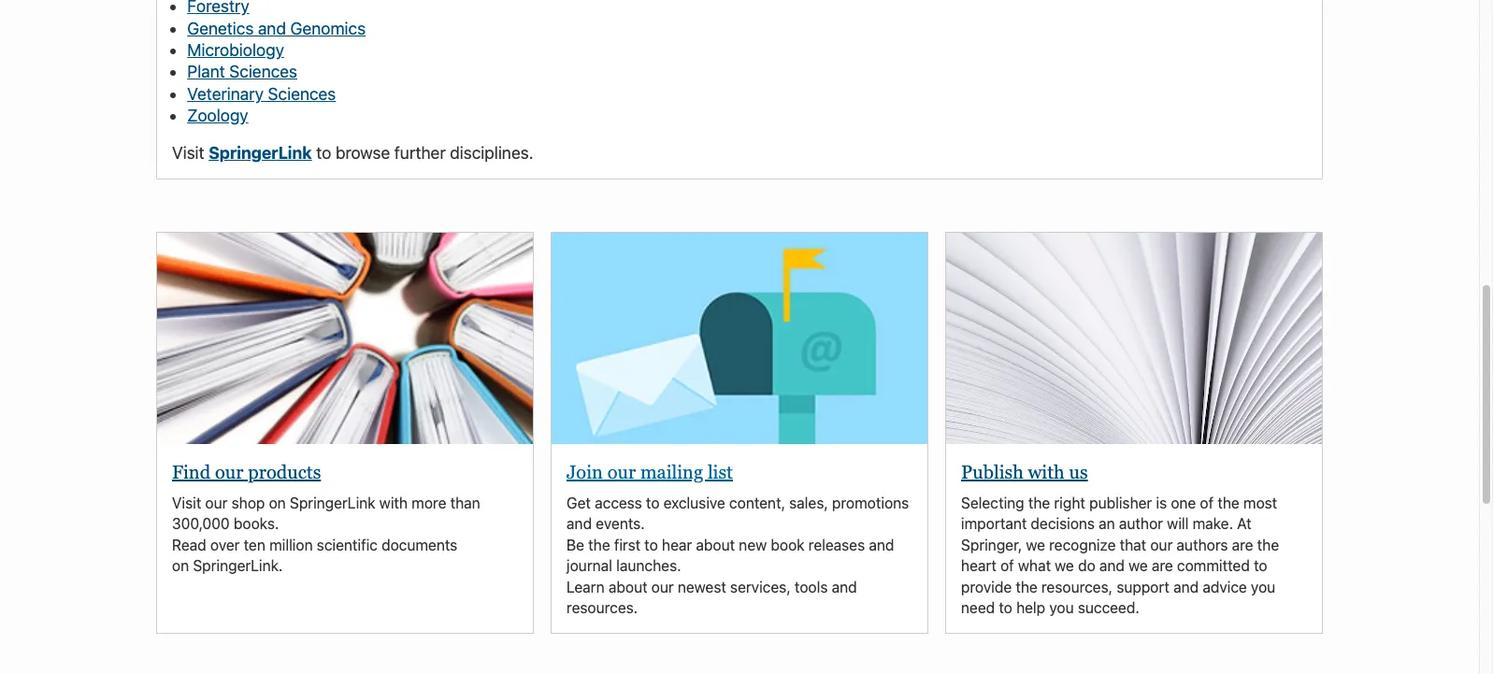 Task type: describe. For each thing, give the bounding box(es) containing it.
to right committed
[[1255, 558, 1268, 575]]

one
[[1172, 495, 1197, 512]]

publish with us link
[[962, 462, 1089, 483]]

us
[[1070, 462, 1089, 483]]

publisher
[[1090, 495, 1153, 512]]

springerlink link
[[209, 143, 312, 162]]

book
[[771, 537, 805, 554]]

to down join our mailing list link
[[646, 495, 660, 512]]

support
[[1117, 579, 1170, 596]]

that
[[1120, 537, 1147, 554]]

releases
[[809, 537, 865, 554]]

important
[[962, 516, 1027, 533]]

promotions
[[833, 495, 910, 512]]

authors
[[1177, 537, 1229, 554]]

and right "tools"
[[832, 579, 857, 596]]

1 vertical spatial of
[[1001, 558, 1015, 575]]

what
[[1019, 558, 1052, 575]]

1 horizontal spatial about
[[696, 537, 735, 554]]

and right do
[[1100, 558, 1125, 575]]

join our mailing list image
[[552, 233, 928, 444]]

2 horizontal spatial we
[[1129, 558, 1149, 575]]

1 vertical spatial about
[[609, 579, 648, 596]]

be
[[567, 537, 585, 554]]

microbiology link
[[187, 40, 284, 60]]

visit springerlink to browse further disciplines.
[[172, 143, 534, 162]]

browse
[[336, 143, 390, 162]]

access
[[595, 495, 642, 512]]

visit for visit our shop on springerlink with more than 300,000 books. read over ten million scientific documents on springerlink.
[[172, 495, 201, 512]]

hear
[[662, 537, 692, 554]]

genetics and genomics link
[[187, 18, 366, 38]]

our inside selecting the right publisher is one of the most important decisions an author will make. at springer, we recognize that our authors are the heart of what we do and we are committed to provide the resources, support and advice you need to help you succeed.
[[1151, 537, 1173, 554]]

recognize
[[1050, 537, 1116, 554]]

shop
[[232, 495, 265, 512]]

to left browse
[[316, 143, 331, 162]]

plant
[[187, 62, 225, 82]]

1 vertical spatial sciences
[[268, 84, 336, 104]]

our for shop
[[205, 495, 228, 512]]

launches.
[[617, 558, 682, 575]]

our for products
[[215, 462, 244, 483]]

disciplines.
[[450, 143, 534, 162]]

find
[[172, 462, 211, 483]]

mailing
[[641, 462, 704, 483]]

journal
[[567, 558, 613, 575]]

our for mailing
[[608, 462, 636, 483]]

publish a book image
[[947, 233, 1323, 444]]

need
[[962, 600, 996, 616]]

committed
[[1178, 558, 1251, 575]]

selecting the right publisher is one of the most important decisions an author will make. at springer, we recognize that our authors are the heart of what we do and we are committed to provide the resources, support and advice you need to help you succeed.
[[962, 495, 1280, 616]]

the up make. at
[[1218, 495, 1240, 512]]

will
[[1168, 516, 1189, 533]]

sales,
[[790, 495, 829, 512]]

succeed.
[[1078, 600, 1140, 616]]

colourful books image
[[157, 233, 533, 444]]

author
[[1120, 516, 1164, 533]]

books.
[[234, 516, 279, 533]]

veterinary sciences link
[[187, 84, 336, 104]]

genomics
[[290, 18, 366, 38]]

tools
[[795, 579, 828, 596]]

exclusive
[[664, 495, 726, 512]]

0 horizontal spatial you
[[1050, 600, 1075, 616]]

300,000
[[172, 516, 230, 533]]

find our products
[[172, 462, 321, 483]]

zoology
[[187, 106, 249, 125]]

than
[[451, 495, 481, 512]]

new
[[739, 537, 767, 554]]

products
[[248, 462, 321, 483]]

is
[[1157, 495, 1168, 512]]

provide the
[[962, 579, 1038, 596]]



Task type: locate. For each thing, give the bounding box(es) containing it.
visit down zoology
[[172, 143, 204, 162]]

heart
[[962, 558, 997, 575]]

we up what
[[1027, 537, 1046, 554]]

and inside genetics and genomics microbiology plant sciences veterinary sciences zoology
[[258, 18, 286, 38]]

genetics and genomics microbiology plant sciences veterinary sciences zoology
[[187, 18, 366, 125]]

we left do
[[1055, 558, 1075, 575]]

0 horizontal spatial of
[[1001, 558, 1015, 575]]

and down 'get'
[[567, 516, 592, 533]]

are down make. at
[[1233, 537, 1254, 554]]

0 horizontal spatial about
[[609, 579, 648, 596]]

scientific
[[317, 537, 378, 554]]

sciences down 'plant sciences' 'link'
[[268, 84, 336, 104]]

about
[[696, 537, 735, 554], [609, 579, 648, 596]]

make. at
[[1193, 516, 1252, 533]]

decisions
[[1031, 516, 1096, 533]]

help
[[1017, 600, 1046, 616]]

our up the "shop"
[[215, 462, 244, 483]]

right
[[1055, 495, 1086, 512]]

0 vertical spatial sciences
[[229, 62, 297, 82]]

our up 300,000
[[205, 495, 228, 512]]

the left "right"
[[1029, 495, 1051, 512]]

veterinary
[[187, 84, 264, 104]]

find our products link
[[172, 462, 321, 483]]

on springerlink.
[[172, 558, 283, 575]]

genetics
[[187, 18, 254, 38]]

about left new
[[696, 537, 735, 554]]

1 vertical spatial you
[[1050, 600, 1075, 616]]

microbiology
[[187, 40, 284, 60]]

read over
[[172, 537, 240, 554]]

0 vertical spatial visit
[[172, 143, 204, 162]]

1 horizontal spatial of
[[1201, 495, 1214, 512]]

0 horizontal spatial we
[[1027, 537, 1046, 554]]

0 horizontal spatial are
[[1152, 558, 1174, 575]]

learn
[[567, 579, 605, 596]]

of
[[1201, 495, 1214, 512], [1001, 558, 1015, 575]]

1 horizontal spatial you
[[1252, 579, 1276, 596]]

are
[[1233, 537, 1254, 554], [1152, 558, 1174, 575]]

documents
[[382, 537, 458, 554]]

and down promotions
[[869, 537, 895, 554]]

springer,
[[962, 537, 1023, 554]]

1 visit from the top
[[172, 143, 204, 162]]

springerlink
[[209, 143, 312, 162], [290, 495, 376, 512]]

1 horizontal spatial with
[[1029, 462, 1065, 483]]

get access to exclusive content, sales, promotions and events. be the first to hear about new book releases and journal launches. learn about our newest services, tools and resources.
[[567, 495, 910, 616]]

first
[[614, 537, 641, 554]]

content,
[[730, 495, 786, 512]]

with inside visit our shop on springerlink with more than 300,000 books. read over ten million scientific documents on springerlink.
[[380, 495, 408, 512]]

the
[[1029, 495, 1051, 512], [1218, 495, 1240, 512], [589, 537, 611, 554], [1258, 537, 1280, 554]]

further
[[395, 143, 446, 162]]

events.
[[596, 516, 645, 533]]

visit inside visit our shop on springerlink with more than 300,000 books. read over ten million scientific documents on springerlink.
[[172, 495, 201, 512]]

the up the journal
[[589, 537, 611, 554]]

list
[[708, 462, 733, 483]]

0 horizontal spatial with
[[380, 495, 408, 512]]

advice
[[1203, 579, 1248, 596]]

visit up 300,000
[[172, 495, 201, 512]]

1 vertical spatial visit
[[172, 495, 201, 512]]

0 vertical spatial are
[[1233, 537, 1254, 554]]

of up provide the
[[1001, 558, 1015, 575]]

our down will
[[1151, 537, 1173, 554]]

0 vertical spatial about
[[696, 537, 735, 554]]

an
[[1099, 516, 1116, 533]]

springerlink inside visit our shop on springerlink with more than 300,000 books. read over ten million scientific documents on springerlink.
[[290, 495, 376, 512]]

resources,
[[1042, 579, 1113, 596]]

our down the launches.
[[652, 579, 674, 596]]

1 vertical spatial with
[[380, 495, 408, 512]]

0 vertical spatial you
[[1252, 579, 1276, 596]]

do
[[1079, 558, 1096, 575]]

1 vertical spatial are
[[1152, 558, 1174, 575]]

you right advice
[[1252, 579, 1276, 596]]

visit
[[172, 143, 204, 162], [172, 495, 201, 512]]

1 vertical spatial springerlink
[[290, 495, 376, 512]]

of right one at bottom right
[[1201, 495, 1214, 512]]

join
[[567, 462, 603, 483]]

more
[[412, 495, 447, 512]]

million
[[269, 537, 313, 554]]

1 horizontal spatial are
[[1233, 537, 1254, 554]]

newest
[[678, 579, 727, 596]]

ten
[[244, 537, 266, 554]]

are up "support"
[[1152, 558, 1174, 575]]

we
[[1027, 537, 1046, 554], [1055, 558, 1075, 575], [1129, 558, 1149, 575]]

join our mailing list link
[[567, 462, 733, 483]]

with
[[1029, 462, 1065, 483], [380, 495, 408, 512]]

and
[[258, 18, 286, 38], [567, 516, 592, 533], [869, 537, 895, 554], [1100, 558, 1125, 575], [832, 579, 857, 596], [1174, 579, 1199, 596]]

with left the us
[[1029, 462, 1065, 483]]

to down provide the
[[999, 600, 1013, 616]]

1 horizontal spatial we
[[1055, 558, 1075, 575]]

resources.
[[567, 600, 638, 616]]

services,
[[731, 579, 791, 596]]

the down most
[[1258, 537, 1280, 554]]

join our mailing list
[[567, 462, 733, 483]]

springerlink down zoology
[[209, 143, 312, 162]]

publish
[[962, 462, 1024, 483]]

and down committed
[[1174, 579, 1199, 596]]

our up access
[[608, 462, 636, 483]]

our
[[215, 462, 244, 483], [608, 462, 636, 483], [205, 495, 228, 512], [1151, 537, 1173, 554], [652, 579, 674, 596]]

sciences
[[229, 62, 297, 82], [268, 84, 336, 104]]

to
[[316, 143, 331, 162], [646, 495, 660, 512], [645, 537, 658, 554], [1255, 558, 1268, 575], [999, 600, 1013, 616]]

visit for visit springerlink to browse further disciplines.
[[172, 143, 204, 162]]

with left more
[[380, 495, 408, 512]]

on
[[269, 495, 286, 512]]

0 vertical spatial with
[[1029, 462, 1065, 483]]

springerlink up scientific
[[290, 495, 376, 512]]

2 visit from the top
[[172, 495, 201, 512]]

plant sciences link
[[187, 62, 297, 82]]

our inside visit our shop on springerlink with more than 300,000 books. read over ten million scientific documents on springerlink.
[[205, 495, 228, 512]]

publish with us
[[962, 462, 1089, 483]]

you
[[1252, 579, 1276, 596], [1050, 600, 1075, 616]]

to up the launches.
[[645, 537, 658, 554]]

visit our shop on springerlink with more than 300,000 books. read over ten million scientific documents on springerlink.
[[172, 495, 481, 575]]

zoology link
[[187, 106, 249, 125]]

most
[[1244, 495, 1278, 512]]

0 vertical spatial springerlink
[[209, 143, 312, 162]]

our inside get access to exclusive content, sales, promotions and events. be the first to hear about new book releases and journal launches. learn about our newest services, tools and resources.
[[652, 579, 674, 596]]

selecting
[[962, 495, 1025, 512]]

about down the launches.
[[609, 579, 648, 596]]

0 vertical spatial of
[[1201, 495, 1214, 512]]

and up microbiology link
[[258, 18, 286, 38]]

you down resources,
[[1050, 600, 1075, 616]]

the inside get access to exclusive content, sales, promotions and events. be the first to hear about new book releases and journal launches. learn about our newest services, tools and resources.
[[589, 537, 611, 554]]

get
[[567, 495, 591, 512]]

sciences up 'veterinary sciences' link
[[229, 62, 297, 82]]

we up "support"
[[1129, 558, 1149, 575]]



Task type: vqa. For each thing, say whether or not it's contained in the screenshot.
the bottommost Of
yes



